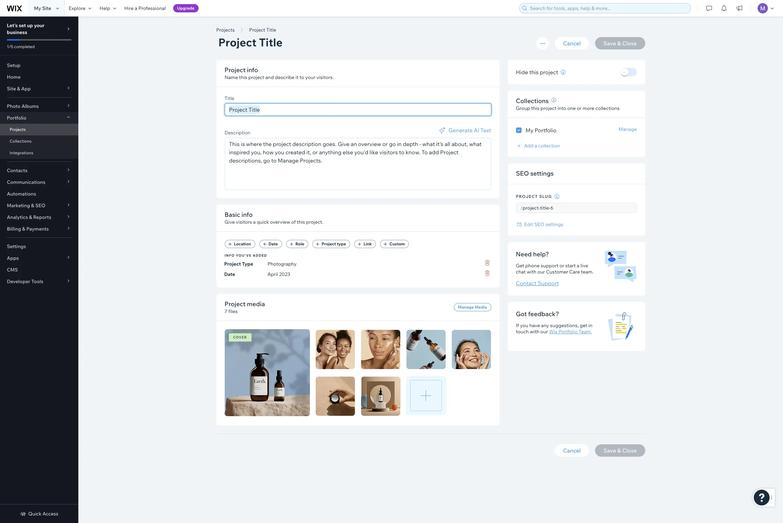 Task type: describe. For each thing, give the bounding box(es) containing it.
marketing & seo
[[7, 202, 45, 209]]

analytics & reports
[[7, 214, 51, 220]]

Title field
[[227, 104, 489, 116]]

our for feedback?
[[541, 329, 548, 335]]

let's
[[7, 22, 18, 29]]

get
[[516, 263, 524, 269]]

wix portfolio team.
[[549, 329, 592, 335]]

location button
[[225, 240, 255, 248]]

team.
[[579, 329, 592, 335]]

let's set up your business
[[7, 22, 44, 35]]

project inside button
[[249, 27, 265, 33]]

access
[[43, 511, 58, 517]]

start
[[566, 263, 576, 269]]

manage button
[[619, 126, 637, 132]]

project up / at the top of page
[[516, 194, 538, 199]]

touch
[[516, 329, 529, 335]]

help
[[100, 5, 110, 11]]

analytics & reports button
[[0, 211, 78, 223]]

help?
[[533, 250, 549, 258]]

collections
[[596, 105, 620, 111]]

project down info
[[224, 261, 241, 267]]

automations
[[7, 191, 36, 197]]

support
[[538, 280, 559, 287]]

phone
[[526, 263, 540, 269]]

with for help?
[[527, 269, 537, 275]]

1 horizontal spatial site
[[42, 5, 51, 11]]

link button
[[354, 240, 376, 248]]

project for group this project into one or more collections
[[541, 105, 557, 111]]

my site
[[34, 5, 51, 11]]

upgrade button
[[173, 4, 199, 12]]

generate ai text
[[449, 127, 491, 134]]

this inside basic info give visitors a quick overview of this project.
[[297, 219, 305, 225]]

manage for manage
[[619, 126, 637, 132]]

automations link
[[0, 188, 78, 200]]

marketing & seo button
[[0, 200, 78, 211]]

7
[[225, 308, 227, 315]]

site inside "dropdown button"
[[7, 86, 16, 92]]

contact support link
[[516, 279, 598, 287]]

project inside project media 7 files
[[225, 300, 246, 308]]

project-title field
[[523, 203, 635, 213]]

up
[[27, 22, 33, 29]]

& for site
[[17, 86, 20, 92]]

project type
[[224, 261, 253, 267]]

into
[[558, 105, 567, 111]]

contact
[[516, 280, 537, 287]]

settings
[[7, 243, 26, 250]]

group this project into one or more collections
[[516, 105, 620, 111]]

portfolio inside dropdown button
[[7, 115, 26, 121]]

1 vertical spatial project title
[[218, 35, 283, 49]]

project type button
[[313, 240, 350, 248]]

location
[[234, 241, 251, 246]]

a inside the hire a professional link
[[135, 5, 137, 11]]

sidebar element
[[0, 17, 78, 523]]

media
[[247, 300, 265, 308]]

tools
[[31, 278, 43, 285]]

it
[[296, 74, 299, 80]]

communications
[[7, 179, 45, 185]]

slug
[[539, 194, 552, 199]]

cover
[[233, 335, 247, 340]]

files
[[229, 308, 238, 315]]

project inside 'project info name this project and describe it to your visitors.'
[[225, 66, 246, 74]]

collections inside sidebar element
[[10, 139, 32, 144]]

2023
[[279, 271, 290, 277]]

0 horizontal spatial date
[[224, 271, 235, 277]]

portfolio for my portfolio
[[535, 127, 557, 134]]

billing
[[7, 226, 21, 232]]

0 vertical spatial collections
[[516, 97, 549, 105]]

0 vertical spatial settings
[[531, 169, 554, 177]]

our for help?
[[538, 269, 545, 275]]

explore
[[69, 5, 86, 11]]

photo albums button
[[0, 100, 78, 112]]

2 cancel from the top
[[563, 447, 581, 454]]

none checkbox containing my portfolio
[[516, 126, 637, 134]]

info for project info
[[247, 66, 258, 74]]

give
[[225, 219, 235, 225]]

chat
[[516, 269, 526, 275]]

project title button
[[246, 25, 280, 35]]

photography
[[268, 261, 297, 267]]

basic info give visitors a quick overview of this project.
[[225, 211, 323, 225]]

april 2023
[[268, 271, 290, 277]]

any
[[541, 322, 549, 329]]

home
[[7, 74, 21, 80]]

or inside get phone support or start a live chat with our customer care team.
[[560, 263, 565, 269]]

a inside get phone support or start a live chat with our customer care team.
[[577, 263, 580, 269]]

project inside 'project info name this project and describe it to your visitors.'
[[248, 74, 264, 80]]

wix portfolio team. link
[[549, 329, 592, 335]]

quick
[[257, 219, 269, 225]]

your inside let's set up your business
[[34, 22, 44, 29]]

generate
[[449, 127, 473, 134]]

1 horizontal spatial seo
[[516, 169, 529, 177]]

manage for manage media
[[458, 305, 474, 310]]

in
[[589, 322, 593, 329]]

& for billing
[[22, 226, 25, 232]]

april
[[268, 271, 278, 277]]

feedback?
[[528, 310, 559, 318]]

you
[[520, 322, 529, 329]]

reports
[[33, 214, 51, 220]]

date button
[[259, 240, 282, 248]]

site & app button
[[0, 83, 78, 95]]

added
[[253, 253, 267, 258]]

basic
[[225, 211, 240, 219]]

1/5
[[7, 44, 13, 49]]

this inside 'project info name this project and describe it to your visitors.'
[[239, 74, 247, 80]]

project slug
[[516, 194, 552, 199]]

your inside 'project info name this project and describe it to your visitors.'
[[305, 74, 315, 80]]

describe
[[275, 74, 295, 80]]

developer tools button
[[0, 276, 78, 287]]

quick
[[28, 511, 41, 517]]

home link
[[0, 71, 78, 83]]

albums
[[21, 103, 39, 109]]

overview
[[270, 219, 290, 225]]

group
[[516, 105, 530, 111]]

more
[[583, 105, 595, 111]]

project down projects button
[[218, 35, 257, 49]]

text
[[481, 127, 491, 134]]



Task type: vqa. For each thing, say whether or not it's contained in the screenshot.
Filters
no



Task type: locate. For each thing, give the bounding box(es) containing it.
this right group
[[531, 105, 540, 111]]

title inside project title button
[[266, 27, 276, 33]]

hide this project
[[516, 69, 558, 76]]

link
[[364, 241, 372, 246]]

0 vertical spatial projects
[[216, 27, 235, 33]]

0 vertical spatial project title
[[249, 27, 276, 33]]

collections link
[[0, 135, 78, 147]]

2 horizontal spatial portfolio
[[559, 329, 578, 335]]

portfolio up the add a collection
[[535, 127, 557, 134]]

my portfolio
[[526, 127, 557, 134]]

1 vertical spatial projects
[[10, 127, 26, 132]]

1 vertical spatial site
[[7, 86, 16, 92]]

0 vertical spatial with
[[527, 269, 537, 275]]

0 vertical spatial portfolio
[[7, 115, 26, 121]]

0 vertical spatial info
[[247, 66, 258, 74]]

0 vertical spatial your
[[34, 22, 44, 29]]

0 horizontal spatial site
[[7, 86, 16, 92]]

my for my site
[[34, 5, 41, 11]]

your right to
[[305, 74, 315, 80]]

project for hide this project
[[540, 69, 558, 76]]

project title inside button
[[249, 27, 276, 33]]

1 vertical spatial date
[[224, 271, 235, 277]]

manage down collections
[[619, 126, 637, 132]]

site up let's set up your business
[[42, 5, 51, 11]]

1 vertical spatial seo
[[35, 202, 45, 209]]

role
[[296, 241, 304, 246]]

collections up integrations
[[10, 139, 32, 144]]

1 vertical spatial info
[[242, 211, 253, 219]]

0 horizontal spatial my
[[34, 5, 41, 11]]

our left wix
[[541, 329, 548, 335]]

project left into
[[541, 105, 557, 111]]

1 vertical spatial title
[[259, 35, 283, 49]]

with right you
[[530, 329, 540, 335]]

our inside get phone support or start a live chat with our customer care team.
[[538, 269, 545, 275]]

1 vertical spatial settings
[[546, 221, 564, 228]]

0 vertical spatial title
[[266, 27, 276, 33]]

1 vertical spatial cancel
[[563, 447, 581, 454]]

a right hire
[[135, 5, 137, 11]]

with inside get phone support or start a live chat with our customer care team.
[[527, 269, 537, 275]]

photo albums
[[7, 103, 39, 109]]

date inside button
[[269, 241, 278, 246]]

apps
[[7, 255, 19, 261]]

your
[[34, 22, 44, 29], [305, 74, 315, 80]]

a left quick
[[253, 219, 256, 225]]

1 vertical spatial or
[[560, 263, 565, 269]]

you've
[[236, 253, 252, 258]]

date down project type
[[224, 271, 235, 277]]

manage media button
[[454, 303, 491, 311]]

projects for "projects" link
[[10, 127, 26, 132]]

0 vertical spatial our
[[538, 269, 545, 275]]

your right up
[[34, 22, 44, 29]]

/
[[521, 205, 523, 211]]

integrations link
[[0, 147, 78, 159]]

image title image
[[316, 330, 355, 369], [361, 330, 400, 369], [407, 330, 446, 369], [452, 330, 491, 369], [316, 377, 355, 416], [361, 377, 400, 416]]

project left and
[[248, 74, 264, 80]]

this right of on the top of page
[[297, 219, 305, 225]]

generate ai text button
[[438, 126, 491, 134]]

contacts button
[[0, 165, 78, 176]]

type
[[242, 261, 253, 267]]

setup link
[[0, 59, 78, 71]]

got feedback?
[[516, 310, 559, 318]]

0 horizontal spatial manage
[[458, 305, 474, 310]]

need help?
[[516, 250, 549, 258]]

1 horizontal spatial projects
[[216, 27, 235, 33]]

one
[[568, 105, 576, 111]]

customer
[[546, 269, 569, 275]]

1 vertical spatial collections
[[10, 139, 32, 144]]

0 vertical spatial cancel
[[563, 40, 581, 47]]

& up analytics & reports
[[31, 202, 34, 209]]

app
[[21, 86, 31, 92]]

a right add
[[535, 143, 537, 149]]

0 horizontal spatial collections
[[10, 139, 32, 144]]

to
[[300, 74, 304, 80]]

our inside if you have any suggestions, get in touch with our
[[541, 329, 548, 335]]

collection
[[539, 143, 560, 149]]

upgrade
[[177, 6, 194, 11]]

1 vertical spatial cancel button
[[555, 444, 589, 457]]

my
[[34, 5, 41, 11], [526, 127, 534, 134]]

billing & payments button
[[0, 223, 78, 235]]

with inside if you have any suggestions, get in touch with our
[[530, 329, 540, 335]]

seo up the analytics & reports popup button
[[35, 202, 45, 209]]

2 vertical spatial portfolio
[[559, 329, 578, 335]]

contacts
[[7, 167, 27, 174]]

1 vertical spatial with
[[530, 329, 540, 335]]

1 cancel from the top
[[563, 40, 581, 47]]

need
[[516, 250, 532, 258]]

of
[[291, 219, 296, 225]]

custom
[[390, 241, 405, 246]]

0 horizontal spatial or
[[560, 263, 565, 269]]

& right billing
[[22, 226, 25, 232]]

0 horizontal spatial your
[[34, 22, 44, 29]]

or left start
[[560, 263, 565, 269]]

a left live
[[577, 263, 580, 269]]

info for basic info
[[242, 211, 253, 219]]

project right hide on the top of page
[[540, 69, 558, 76]]

this right hide on the top of page
[[530, 69, 539, 76]]

seo inside popup button
[[35, 202, 45, 209]]

1 horizontal spatial portfolio
[[535, 127, 557, 134]]

& inside dropdown button
[[22, 226, 25, 232]]

media
[[475, 305, 487, 310]]

portfolio button
[[0, 112, 78, 124]]

a inside basic info give visitors a quick overview of this project.
[[253, 219, 256, 225]]

with
[[527, 269, 537, 275], [530, 329, 540, 335]]

project info name this project and describe it to your visitors.
[[225, 66, 334, 80]]

1 horizontal spatial manage
[[619, 126, 637, 132]]

settings right the edit
[[546, 221, 564, 228]]

manage media
[[458, 305, 487, 310]]

Search for tools, apps, help & more... field
[[528, 3, 689, 13]]

Description text field
[[225, 138, 491, 190]]

1 cancel button from the top
[[555, 37, 589, 50]]

0 vertical spatial date
[[269, 241, 278, 246]]

1 horizontal spatial or
[[577, 105, 582, 111]]

my up let's set up your business
[[34, 5, 41, 11]]

project media 7 files
[[225, 300, 265, 315]]

with right chat
[[527, 269, 537, 275]]

0 horizontal spatial portfolio
[[7, 115, 26, 121]]

if
[[516, 322, 519, 329]]

support
[[541, 263, 559, 269]]

project inside button
[[322, 241, 336, 246]]

projects inside sidebar element
[[10, 127, 26, 132]]

marketing
[[7, 202, 30, 209]]

date up photography
[[269, 241, 278, 246]]

portfolio right wix
[[559, 329, 578, 335]]

manage left media
[[458, 305, 474, 310]]

my up add
[[526, 127, 534, 134]]

help button
[[96, 0, 120, 17]]

developer tools
[[7, 278, 43, 285]]

quick access button
[[20, 511, 58, 517]]

1 vertical spatial portfolio
[[535, 127, 557, 134]]

0 vertical spatial manage
[[619, 126, 637, 132]]

1 vertical spatial my
[[526, 127, 534, 134]]

project right projects button
[[249, 27, 265, 33]]

our up contact support
[[538, 269, 545, 275]]

1 horizontal spatial my
[[526, 127, 534, 134]]

projects link
[[0, 124, 78, 135]]

project left type in the left top of the page
[[322, 241, 336, 246]]

& inside "dropdown button"
[[17, 86, 20, 92]]

completed
[[14, 44, 35, 49]]

projects for projects button
[[216, 27, 235, 33]]

seo right the edit
[[534, 221, 545, 228]]

0 vertical spatial site
[[42, 5, 51, 11]]

business
[[7, 29, 27, 35]]

get phone support or start a live chat with our customer care team.
[[516, 263, 594, 275]]

2 horizontal spatial seo
[[534, 221, 545, 228]]

2 vertical spatial title
[[225, 95, 235, 101]]

0 horizontal spatial seo
[[35, 202, 45, 209]]

contact support
[[516, 280, 559, 287]]

1 horizontal spatial your
[[305, 74, 315, 80]]

care
[[570, 269, 580, 275]]

& for marketing
[[31, 202, 34, 209]]

0 horizontal spatial projects
[[10, 127, 26, 132]]

info
[[247, 66, 258, 74], [242, 211, 253, 219]]

role button
[[286, 240, 308, 248]]

description
[[225, 130, 251, 136]]

site down home
[[7, 86, 16, 92]]

and
[[265, 74, 274, 80]]

ai
[[474, 127, 480, 134]]

& for analytics
[[29, 214, 32, 220]]

setup
[[7, 62, 21, 68]]

0 vertical spatial cancel button
[[555, 37, 589, 50]]

info
[[225, 253, 235, 258]]

info inside basic info give visitors a quick overview of this project.
[[242, 211, 253, 219]]

title
[[266, 27, 276, 33], [259, 35, 283, 49], [225, 95, 235, 101]]

portfolio for wix portfolio team.
[[559, 329, 578, 335]]

my for my portfolio
[[526, 127, 534, 134]]

seo up project slug
[[516, 169, 529, 177]]

hire
[[124, 5, 134, 11]]

0 vertical spatial or
[[577, 105, 582, 111]]

or right 'one' on the right top of the page
[[577, 105, 582, 111]]

cover button
[[225, 329, 310, 417]]

& left the app
[[17, 86, 20, 92]]

1 vertical spatial manage
[[458, 305, 474, 310]]

None checkbox
[[516, 126, 637, 134]]

info inside 'project info name this project and describe it to your visitors.'
[[247, 66, 258, 74]]

2 vertical spatial seo
[[534, 221, 545, 228]]

with for feedback?
[[530, 329, 540, 335]]

portfolio down the photo
[[7, 115, 26, 121]]

custom button
[[380, 240, 409, 248]]

project up name
[[225, 66, 246, 74]]

have
[[530, 322, 540, 329]]

1/5 completed
[[7, 44, 35, 49]]

project up files
[[225, 300, 246, 308]]

live
[[581, 263, 588, 269]]

info you've added
[[225, 253, 267, 258]]

1 horizontal spatial date
[[269, 241, 278, 246]]

seo settings
[[516, 169, 554, 177]]

0 vertical spatial my
[[34, 5, 41, 11]]

& left reports
[[29, 214, 32, 220]]

edit seo settings button
[[516, 221, 564, 228]]

2 cancel button from the top
[[555, 444, 589, 457]]

manage inside button
[[458, 305, 474, 310]]

settings link
[[0, 241, 78, 252]]

1 horizontal spatial collections
[[516, 97, 549, 105]]

this right name
[[239, 74, 247, 80]]

0 vertical spatial seo
[[516, 169, 529, 177]]

our
[[538, 269, 545, 275], [541, 329, 548, 335]]

this
[[530, 69, 539, 76], [239, 74, 247, 80], [531, 105, 540, 111], [297, 219, 305, 225]]

1 vertical spatial our
[[541, 329, 548, 335]]

name
[[225, 74, 238, 80]]

got
[[516, 310, 527, 318]]

collections up group
[[516, 97, 549, 105]]

projects inside button
[[216, 27, 235, 33]]

settings up slug in the top right of the page
[[531, 169, 554, 177]]

1 vertical spatial your
[[305, 74, 315, 80]]

suggestions,
[[550, 322, 579, 329]]

cms
[[7, 267, 18, 273]]

visitors.
[[317, 74, 334, 80]]

add a collection
[[524, 143, 560, 149]]



